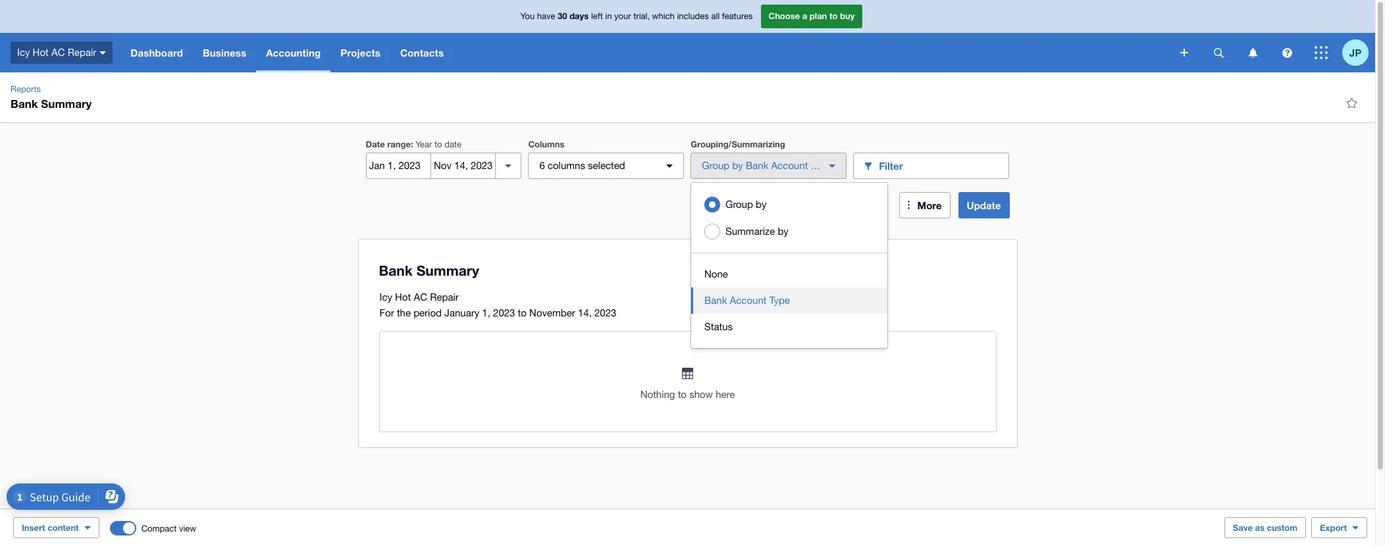 Task type: locate. For each thing, give the bounding box(es) containing it.
ac
[[51, 47, 65, 58], [414, 292, 427, 303]]

ac inside icy hot ac repair for the period january 1, 2023 to november 14, 2023
[[414, 292, 427, 303]]

bank down the grouping/summarizing
[[746, 160, 769, 171]]

insert
[[22, 523, 45, 533]]

navigation containing dashboard
[[121, 33, 1171, 72]]

:
[[411, 139, 413, 149]]

icy inside icy hot ac repair for the period january 1, 2023 to november 14, 2023
[[380, 292, 392, 303]]

business
[[203, 47, 246, 59]]

status button
[[691, 314, 888, 340]]

repair up summary
[[68, 47, 96, 58]]

jp button
[[1343, 33, 1375, 72]]

icy for icy hot ac repair for the period january 1, 2023 to november 14, 2023
[[380, 292, 392, 303]]

type up group by button
[[811, 160, 832, 171]]

2 vertical spatial by
[[778, 226, 789, 237]]

icy
[[17, 47, 30, 58], [380, 292, 392, 303]]

dashboard link
[[121, 33, 193, 72]]

summarize
[[726, 226, 775, 237]]

date
[[366, 139, 385, 149]]

account up group by button
[[771, 160, 808, 171]]

group containing group by
[[691, 183, 888, 348]]

by down group by button
[[778, 226, 789, 237]]

repair inside popup button
[[68, 47, 96, 58]]

1 vertical spatial bank
[[746, 160, 769, 171]]

to left the buy
[[830, 11, 838, 21]]

0 vertical spatial ac
[[51, 47, 65, 58]]

1 vertical spatial account
[[730, 295, 767, 306]]

1 vertical spatial ac
[[414, 292, 427, 303]]

0 horizontal spatial bank
[[11, 97, 38, 111]]

2023
[[493, 307, 515, 319], [595, 307, 617, 319]]

group by bank account type button
[[691, 153, 847, 179]]

1 horizontal spatial by
[[756, 199, 767, 210]]

group up summarize
[[726, 199, 753, 210]]

in
[[605, 11, 612, 21]]

hot inside popup button
[[33, 47, 49, 58]]

account up status
[[730, 295, 767, 306]]

0 vertical spatial hot
[[33, 47, 49, 58]]

hot up the
[[395, 292, 411, 303]]

jp
[[1350, 46, 1362, 58]]

bank account type
[[705, 295, 790, 306]]

0 vertical spatial icy
[[17, 47, 30, 58]]

to left november
[[518, 307, 527, 319]]

group inside button
[[726, 199, 753, 210]]

0 vertical spatial repair
[[68, 47, 96, 58]]

0 horizontal spatial repair
[[68, 47, 96, 58]]

0 horizontal spatial svg image
[[1181, 49, 1188, 57]]

list box
[[691, 183, 888, 348]]

2 horizontal spatial bank
[[746, 160, 769, 171]]

repair up period
[[430, 292, 459, 303]]

none button
[[691, 261, 888, 288]]

navigation
[[121, 33, 1171, 72]]

2023 right 1, in the bottom left of the page
[[493, 307, 515, 319]]

1,
[[482, 307, 490, 319]]

0 horizontal spatial icy
[[17, 47, 30, 58]]

group for group by
[[726, 199, 753, 210]]

to left show
[[678, 389, 687, 400]]

1 vertical spatial icy
[[380, 292, 392, 303]]

as
[[1255, 523, 1265, 533]]

0 horizontal spatial hot
[[33, 47, 49, 58]]

plan
[[810, 11, 827, 21]]

days
[[570, 11, 589, 21]]

bank inside reports bank summary
[[11, 97, 38, 111]]

by for group by bank account type
[[732, 160, 743, 171]]

hot inside icy hot ac repair for the period january 1, 2023 to november 14, 2023
[[395, 292, 411, 303]]

group by
[[726, 199, 767, 210]]

0 vertical spatial by
[[732, 160, 743, 171]]

0 horizontal spatial 2023
[[493, 307, 515, 319]]

bank down none
[[705, 295, 727, 306]]

6
[[540, 160, 545, 171]]

0 vertical spatial bank
[[11, 97, 38, 111]]

svg image
[[1315, 46, 1328, 59], [1214, 48, 1224, 58], [1249, 48, 1257, 58], [100, 51, 106, 54]]

by inside popup button
[[732, 160, 743, 171]]

by down the grouping/summarizing
[[732, 160, 743, 171]]

1 vertical spatial hot
[[395, 292, 411, 303]]

1 2023 from the left
[[493, 307, 515, 319]]

0 vertical spatial type
[[811, 160, 832, 171]]

ac up period
[[414, 292, 427, 303]]

0 horizontal spatial type
[[769, 295, 790, 306]]

range
[[387, 139, 411, 149]]

summarize by
[[726, 226, 789, 237]]

hot up reports
[[33, 47, 49, 58]]

summary
[[41, 97, 92, 111]]

1 horizontal spatial icy
[[380, 292, 392, 303]]

2023 right 14,
[[595, 307, 617, 319]]

group inside popup button
[[702, 160, 730, 171]]

1 horizontal spatial hot
[[395, 292, 411, 303]]

icy hot ac repair for the period january 1, 2023 to november 14, 2023
[[380, 292, 617, 319]]

0 vertical spatial group
[[702, 160, 730, 171]]

group
[[702, 160, 730, 171], [726, 199, 753, 210]]

by up summarize by
[[756, 199, 767, 210]]

bank
[[11, 97, 38, 111], [746, 160, 769, 171], [705, 295, 727, 306]]

icy inside popup button
[[17, 47, 30, 58]]

type down the none button
[[769, 295, 790, 306]]

1 horizontal spatial type
[[811, 160, 832, 171]]

group by button
[[691, 191, 888, 218]]

type
[[811, 160, 832, 171], [769, 295, 790, 306]]

1 horizontal spatial account
[[771, 160, 808, 171]]

1 horizontal spatial ac
[[414, 292, 427, 303]]

repair
[[68, 47, 96, 58], [430, 292, 459, 303]]

30
[[558, 11, 567, 21]]

compact view
[[141, 524, 196, 534]]

a
[[802, 11, 807, 21]]

hot
[[33, 47, 49, 58], [395, 292, 411, 303]]

1 horizontal spatial 2023
[[595, 307, 617, 319]]

hot for icy hot ac repair for the period january 1, 2023 to november 14, 2023
[[395, 292, 411, 303]]

ac up reports bank summary
[[51, 47, 65, 58]]

ac inside popup button
[[51, 47, 65, 58]]

to right 'year'
[[435, 140, 442, 149]]

repair inside icy hot ac repair for the period january 1, 2023 to november 14, 2023
[[430, 292, 459, 303]]

which
[[652, 11, 675, 21]]

1 horizontal spatial repair
[[430, 292, 459, 303]]

0 vertical spatial account
[[771, 160, 808, 171]]

svg image inside the icy hot ac repair popup button
[[100, 51, 106, 54]]

0 horizontal spatial ac
[[51, 47, 65, 58]]

export
[[1320, 523, 1347, 533]]

icy up reports
[[17, 47, 30, 58]]

banner containing jp
[[0, 0, 1375, 72]]

projects
[[341, 47, 381, 59]]

group
[[691, 183, 888, 348]]

14,
[[578, 307, 592, 319]]

add to favourites image
[[1339, 90, 1365, 116]]

1 vertical spatial repair
[[430, 292, 459, 303]]

reports
[[11, 84, 41, 94]]

contacts button
[[390, 33, 454, 72]]

svg image
[[1282, 48, 1292, 58], [1181, 49, 1188, 57]]

2 vertical spatial bank
[[705, 295, 727, 306]]

repair for icy hot ac repair
[[68, 47, 96, 58]]

to inside icy hot ac repair for the period january 1, 2023 to november 14, 2023
[[518, 307, 527, 319]]

type inside button
[[769, 295, 790, 306]]

account
[[771, 160, 808, 171], [730, 295, 767, 306]]

icy hot ac repair button
[[0, 33, 121, 72]]

group down the grouping/summarizing
[[702, 160, 730, 171]]

bank down reports link
[[11, 97, 38, 111]]

nothing to show here
[[640, 389, 735, 400]]

1 vertical spatial group
[[726, 199, 753, 210]]

insert content
[[22, 523, 79, 533]]

2 horizontal spatial by
[[778, 226, 789, 237]]

1 vertical spatial type
[[769, 295, 790, 306]]

1 vertical spatial by
[[756, 199, 767, 210]]

you have 30 days left in your trial, which includes all features
[[520, 11, 753, 21]]

1 horizontal spatial bank
[[705, 295, 727, 306]]

choose a plan to buy
[[769, 11, 855, 21]]

0 horizontal spatial by
[[732, 160, 743, 171]]

contacts
[[400, 47, 444, 59]]

period
[[414, 307, 442, 319]]

by for summarize by
[[778, 226, 789, 237]]

compact
[[141, 524, 177, 534]]

nothing
[[640, 389, 675, 400]]

icy up for
[[380, 292, 392, 303]]

type inside popup button
[[811, 160, 832, 171]]

by
[[732, 160, 743, 171], [756, 199, 767, 210], [778, 226, 789, 237]]

to
[[830, 11, 838, 21], [435, 140, 442, 149], [518, 307, 527, 319], [678, 389, 687, 400]]

0 horizontal spatial account
[[730, 295, 767, 306]]

banner
[[0, 0, 1375, 72]]



Task type: vqa. For each thing, say whether or not it's contained in the screenshot.
'select end date' field
yes



Task type: describe. For each thing, give the bounding box(es) containing it.
ac for icy hot ac repair for the period january 1, 2023 to november 14, 2023
[[414, 292, 427, 303]]

group by bank account type
[[702, 160, 832, 171]]

update button
[[958, 192, 1010, 219]]

save
[[1233, 523, 1253, 533]]

to inside date range : year to date
[[435, 140, 442, 149]]

for
[[380, 307, 394, 319]]

list box containing group by
[[691, 183, 888, 348]]

features
[[722, 11, 753, 21]]

reports bank summary
[[11, 84, 92, 111]]

projects button
[[331, 33, 390, 72]]

summarize by button
[[691, 218, 888, 245]]

icy for icy hot ac repair
[[17, 47, 30, 58]]

2 2023 from the left
[[595, 307, 617, 319]]

accounting button
[[256, 33, 331, 72]]

update
[[967, 200, 1001, 211]]

buy
[[840, 11, 855, 21]]

hot for icy hot ac repair
[[33, 47, 49, 58]]

show
[[689, 389, 713, 400]]

to inside banner
[[830, 11, 838, 21]]

account inside popup button
[[771, 160, 808, 171]]

dashboard
[[131, 47, 183, 59]]

date
[[445, 140, 462, 149]]

insert content button
[[13, 518, 99, 539]]

filter button
[[853, 153, 1009, 179]]

reports link
[[5, 83, 46, 96]]

accounting
[[266, 47, 321, 59]]

save as custom button
[[1225, 518, 1306, 539]]

you
[[520, 11, 535, 21]]

here
[[716, 389, 735, 400]]

Select end date field
[[431, 153, 495, 178]]

1 horizontal spatial svg image
[[1282, 48, 1292, 58]]

your
[[614, 11, 631, 21]]

november
[[529, 307, 575, 319]]

save as custom
[[1233, 523, 1298, 533]]

grouping/summarizing
[[691, 139, 785, 149]]

more
[[918, 200, 942, 211]]

have
[[537, 11, 555, 21]]

icy hot ac repair
[[17, 47, 96, 58]]

Report title field
[[376, 256, 991, 286]]

Select start date field
[[366, 153, 431, 178]]

columns
[[548, 160, 585, 171]]

list of convenience dates image
[[495, 153, 522, 179]]

content
[[48, 523, 79, 533]]

status
[[705, 321, 733, 333]]

bank inside button
[[705, 295, 727, 306]]

january
[[445, 307, 479, 319]]

left
[[591, 11, 603, 21]]

the
[[397, 307, 411, 319]]

date range : year to date
[[366, 139, 462, 149]]

group for group by bank account type
[[702, 160, 730, 171]]

6 columns selected
[[540, 160, 625, 171]]

more button
[[899, 192, 950, 219]]

choose
[[769, 11, 800, 21]]

account inside button
[[730, 295, 767, 306]]

by for group by
[[756, 199, 767, 210]]

export button
[[1312, 518, 1368, 539]]

none
[[705, 269, 728, 280]]

bank inside popup button
[[746, 160, 769, 171]]

business button
[[193, 33, 256, 72]]

trial,
[[634, 11, 650, 21]]

bank account type button
[[691, 288, 888, 314]]

year
[[416, 140, 432, 149]]

selected
[[588, 160, 625, 171]]

filter
[[879, 160, 903, 172]]

custom
[[1267, 523, 1298, 533]]

includes
[[677, 11, 709, 21]]

view
[[179, 524, 196, 534]]

ac for icy hot ac repair
[[51, 47, 65, 58]]

all
[[711, 11, 720, 21]]

repair for icy hot ac repair for the period january 1, 2023 to november 14, 2023
[[430, 292, 459, 303]]

columns
[[528, 139, 565, 149]]



